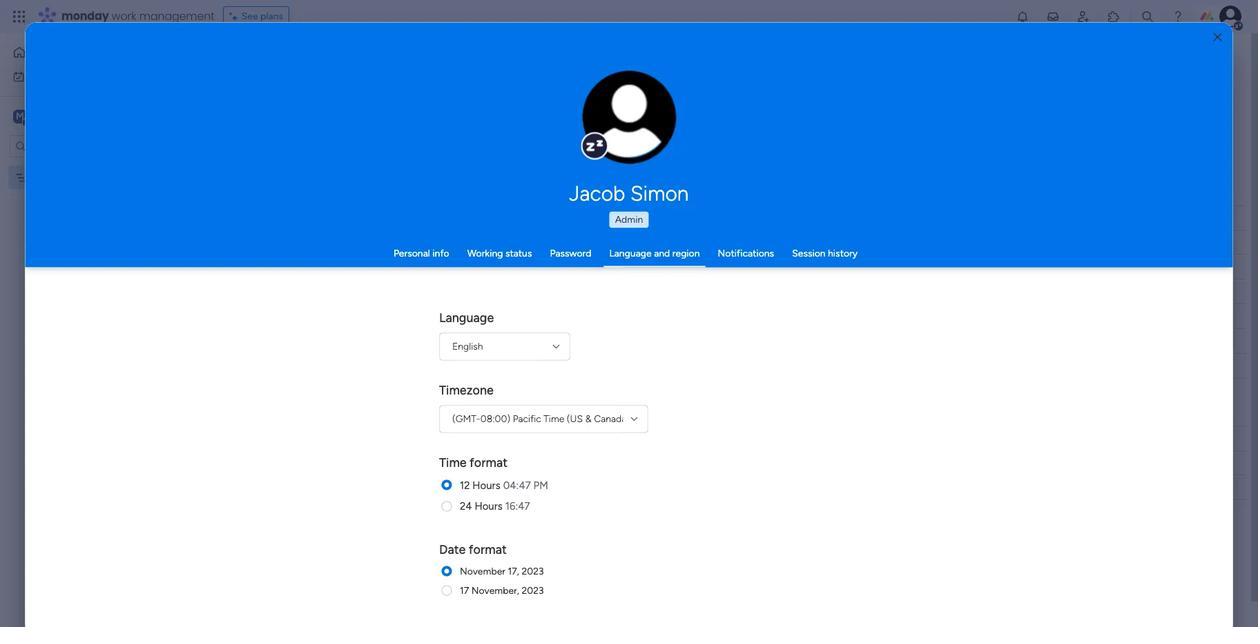 Task type: describe. For each thing, give the bounding box(es) containing it.
main workspace
[[32, 109, 113, 123]]

assign
[[335, 77, 364, 88]]

plans
[[260, 10, 283, 22]]

where
[[537, 77, 564, 88]]

change profile picture
[[600, 125, 659, 147]]

work for my
[[46, 70, 67, 82]]

collapse board header image
[[1216, 102, 1227, 113]]

your
[[566, 77, 585, 88]]

change profile picture button
[[582, 70, 676, 164]]

inbox image
[[1046, 10, 1060, 23]]

owner
[[502, 433, 531, 444]]

Owner field
[[499, 431, 535, 446]]

pacific
[[513, 413, 541, 425]]

invite members image
[[1076, 10, 1090, 23]]

0 vertical spatial 17
[[699, 262, 707, 272]]

november 17, 2023
[[460, 566, 544, 577]]

status
[[505, 247, 532, 259]]

more
[[649, 76, 671, 88]]

1 vertical spatial time
[[439, 455, 467, 470]]

password
[[550, 247, 591, 259]]

started
[[590, 237, 623, 249]]

not started
[[571, 237, 623, 249]]

info
[[432, 247, 449, 259]]

project
[[261, 262, 292, 273]]

24
[[460, 500, 472, 513]]

session history link
[[792, 247, 858, 259]]

hide button
[[556, 133, 607, 155]]

0 horizontal spatial 17
[[460, 585, 469, 597]]

project
[[588, 77, 619, 88]]

working status link
[[467, 247, 532, 259]]

language for language and region
[[609, 247, 652, 259]]

2023 for 17 november, 2023
[[522, 585, 544, 597]]

workspace selection element
[[13, 108, 115, 126]]

keep
[[478, 77, 499, 88]]

history
[[828, 247, 858, 259]]

status for first status field
[[583, 212, 611, 223]]

home
[[32, 46, 58, 58]]

region
[[672, 247, 700, 259]]

working for working status
[[467, 247, 503, 259]]

track
[[501, 77, 523, 88]]

1 status field from the top
[[580, 210, 615, 225]]

timelines
[[418, 77, 457, 88]]

session
[[792, 247, 826, 259]]

jacob simon
[[569, 181, 689, 206]]

language and region link
[[609, 247, 700, 259]]

format for time format
[[470, 455, 508, 470]]

see more
[[630, 76, 671, 88]]

english
[[452, 340, 483, 352]]

16:47
[[505, 500, 530, 513]]

manage
[[211, 77, 246, 88]]

working status
[[467, 247, 532, 259]]

&
[[585, 413, 592, 425]]

see more link
[[628, 75, 672, 89]]

date
[[439, 542, 466, 557]]

language and region
[[609, 247, 700, 259]]

any
[[248, 77, 263, 88]]

jacob simon button
[[439, 181, 819, 206]]

home button
[[8, 41, 148, 64]]

work for monday
[[112, 8, 136, 24]]

notifications image
[[1016, 10, 1030, 23]]

12 hours 04:47 pm
[[460, 479, 548, 492]]

date format
[[439, 542, 507, 557]]

my work button
[[8, 65, 148, 87]]

search everything image
[[1141, 10, 1155, 23]]

hide
[[578, 138, 599, 150]]

1 horizontal spatial and
[[654, 247, 670, 259]]

project 1
[[261, 262, 299, 273]]

24 hours 16:47
[[460, 500, 530, 513]]

set
[[402, 77, 416, 88]]

monday
[[61, 8, 109, 24]]

my work
[[30, 70, 67, 82]]

2 status field from the top
[[580, 431, 615, 446]]

workspace
[[59, 109, 113, 123]]

change
[[600, 125, 631, 135]]

main
[[32, 109, 56, 123]]



Task type: vqa. For each thing, say whether or not it's contained in the screenshot.
the rightmost see
yes



Task type: locate. For each thing, give the bounding box(es) containing it.
0 vertical spatial work
[[112, 8, 136, 24]]

04:47
[[503, 479, 531, 492]]

of right type
[[288, 77, 297, 88]]

format up november
[[469, 542, 507, 557]]

time
[[544, 413, 564, 425], [439, 455, 467, 470]]

17,
[[508, 566, 519, 577]]

language up "it" on the top
[[609, 247, 652, 259]]

time format
[[439, 455, 508, 470]]

language for language
[[439, 310, 494, 325]]

0 vertical spatial see
[[241, 10, 258, 22]]

language
[[609, 247, 652, 259], [439, 310, 494, 325]]

of right track
[[525, 77, 535, 88]]

apps image
[[1107, 10, 1121, 23]]

nov 17
[[680, 262, 707, 272]]

2023
[[522, 566, 544, 577], [522, 585, 544, 597]]

17 down november
[[460, 585, 469, 597]]

08:00)
[[480, 413, 510, 425]]

(gmt-08:00) pacific time (us & canada)
[[452, 413, 630, 425]]

see inside button
[[241, 10, 258, 22]]

0 vertical spatial status
[[583, 212, 611, 223]]

17 november, 2023
[[460, 585, 544, 597]]

working down password
[[568, 261, 604, 273]]

november,
[[471, 585, 519, 597]]

time left (us
[[544, 413, 564, 425]]

0 vertical spatial language
[[609, 247, 652, 259]]

hours for 12 hours
[[472, 479, 500, 492]]

hours right 24
[[475, 500, 503, 513]]

0 horizontal spatial work
[[46, 70, 67, 82]]

picture
[[615, 136, 643, 147]]

workspace image
[[13, 109, 27, 124]]

1 vertical spatial format
[[469, 542, 507, 557]]

simon
[[630, 181, 689, 206]]

17 right nov
[[699, 262, 707, 272]]

of
[[288, 77, 297, 88], [525, 77, 535, 88]]

nov
[[680, 262, 697, 272]]

m
[[16, 110, 24, 122]]

1 vertical spatial working
[[568, 261, 604, 273]]

stands.
[[621, 77, 652, 88]]

working left status in the left of the page
[[467, 247, 503, 259]]

0 vertical spatial 2023
[[522, 566, 544, 577]]

1 of from the left
[[288, 77, 297, 88]]

1 vertical spatial work
[[46, 70, 67, 82]]

my
[[30, 70, 44, 82]]

work right monday
[[112, 8, 136, 24]]

2023 down november 17, 2023
[[522, 585, 544, 597]]

notifications
[[718, 247, 774, 259]]

work
[[112, 8, 136, 24], [46, 70, 67, 82]]

0 vertical spatial and
[[460, 77, 476, 88]]

help image
[[1171, 10, 1185, 23]]

personal
[[393, 247, 430, 259]]

0 horizontal spatial working
[[467, 247, 503, 259]]

2 2023 from the top
[[522, 585, 544, 597]]

work right my at the left top of the page
[[46, 70, 67, 82]]

hours for 24 hours
[[475, 500, 503, 513]]

column information image
[[625, 212, 636, 223]]

status field down &
[[580, 431, 615, 446]]

2 of from the left
[[525, 77, 535, 88]]

november
[[460, 566, 505, 577]]

status for second status field from the top
[[583, 433, 611, 444]]

17
[[699, 262, 707, 272], [460, 585, 469, 597]]

hours right 12
[[472, 479, 500, 492]]

1 vertical spatial status field
[[580, 431, 615, 446]]

0 horizontal spatial and
[[460, 77, 476, 88]]

format for date format
[[469, 542, 507, 557]]

type
[[266, 77, 286, 88]]

working for working on it
[[568, 261, 604, 273]]

12
[[460, 479, 470, 492]]

jacob
[[569, 181, 625, 206]]

admin
[[615, 213, 643, 225]]

1 vertical spatial status
[[583, 433, 611, 444]]

1 vertical spatial hours
[[475, 500, 503, 513]]

canada)
[[594, 413, 630, 425]]

list box
[[0, 163, 176, 376]]

status field down the jacob
[[580, 210, 615, 225]]

0 vertical spatial working
[[467, 247, 503, 259]]

and left keep
[[460, 77, 476, 88]]

manage any type of project. assign owners, set timelines and keep track of where your project stands.
[[211, 77, 652, 88]]

1 horizontal spatial of
[[525, 77, 535, 88]]

owners,
[[366, 77, 400, 88]]

0 vertical spatial format
[[470, 455, 508, 470]]

1
[[295, 262, 299, 273]]

option
[[0, 165, 176, 168]]

monday work management
[[61, 8, 215, 24]]

1 horizontal spatial see
[[630, 76, 646, 88]]

1 horizontal spatial language
[[609, 247, 652, 259]]

0 horizontal spatial of
[[288, 77, 297, 88]]

see for see more
[[630, 76, 646, 88]]

project.
[[299, 77, 333, 88]]

not
[[571, 237, 588, 249]]

pm
[[533, 479, 548, 492]]

1 horizontal spatial working
[[568, 261, 604, 273]]

0 horizontal spatial time
[[439, 455, 467, 470]]

language up the english
[[439, 310, 494, 325]]

status
[[583, 212, 611, 223], [583, 433, 611, 444]]

see plans
[[241, 10, 283, 22]]

see left plans
[[241, 10, 258, 22]]

1 2023 from the top
[[522, 566, 544, 577]]

format
[[470, 455, 508, 470], [469, 542, 507, 557]]

personal info
[[393, 247, 449, 259]]

jacob simon image
[[1219, 6, 1242, 28]]

and
[[460, 77, 476, 88], [654, 247, 670, 259]]

work inside button
[[46, 70, 67, 82]]

1 horizontal spatial time
[[544, 413, 564, 425]]

0 vertical spatial status field
[[580, 210, 615, 225]]

0 horizontal spatial language
[[439, 310, 494, 325]]

(us
[[567, 413, 583, 425]]

1 vertical spatial see
[[630, 76, 646, 88]]

1 vertical spatial language
[[439, 310, 494, 325]]

(gmt-
[[452, 413, 480, 425]]

time up 12
[[439, 455, 467, 470]]

1 vertical spatial 2023
[[522, 585, 544, 597]]

format up 12 hours 04:47 pm
[[470, 455, 508, 470]]

timezone
[[439, 383, 494, 398]]

2 status from the top
[[583, 433, 611, 444]]

status down the jacob
[[583, 212, 611, 223]]

1 vertical spatial and
[[654, 247, 670, 259]]

it
[[620, 261, 626, 273]]

session history
[[792, 247, 858, 259]]

profile
[[633, 125, 659, 135]]

see for see plans
[[241, 10, 258, 22]]

2023 right 17,
[[522, 566, 544, 577]]

0 horizontal spatial see
[[241, 10, 258, 22]]

0 vertical spatial time
[[544, 413, 564, 425]]

Status field
[[580, 210, 615, 225], [580, 431, 615, 446]]

1 vertical spatial 17
[[460, 585, 469, 597]]

1 status from the top
[[583, 212, 611, 223]]

close image
[[1214, 32, 1222, 42]]

password link
[[550, 247, 591, 259]]

personal info link
[[393, 247, 449, 259]]

select product image
[[12, 10, 26, 23]]

see left more
[[630, 76, 646, 88]]

1 horizontal spatial 17
[[699, 262, 707, 272]]

and left region
[[654, 247, 670, 259]]

working on it
[[568, 261, 626, 273]]

0 vertical spatial hours
[[472, 479, 500, 492]]

management
[[139, 8, 215, 24]]

hours
[[472, 479, 500, 492], [475, 500, 503, 513]]

notifications link
[[718, 247, 774, 259]]

1 horizontal spatial work
[[112, 8, 136, 24]]

2023 for november 17, 2023
[[522, 566, 544, 577]]

status down &
[[583, 433, 611, 444]]

see plans button
[[223, 6, 289, 27]]

on
[[606, 261, 617, 273]]



